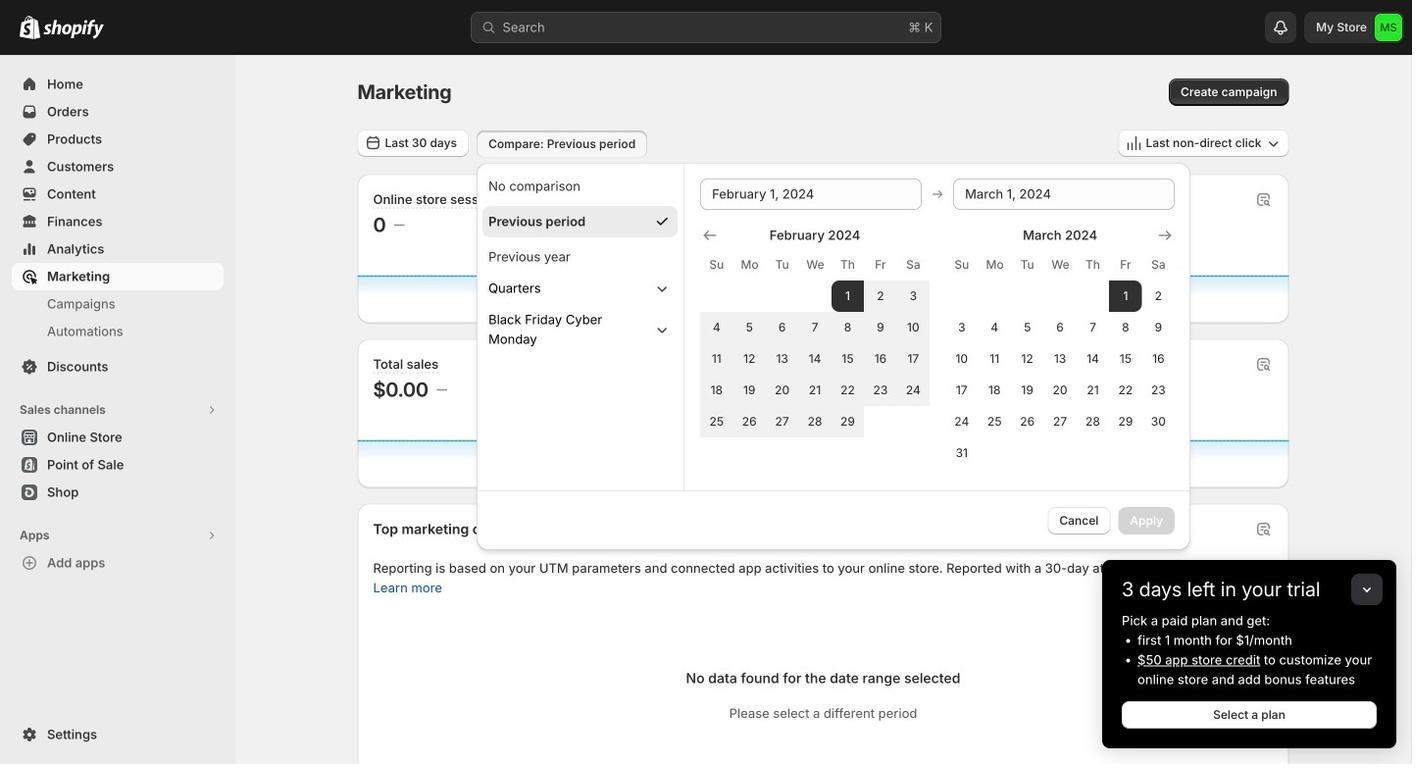 Task type: describe. For each thing, give the bounding box(es) containing it.
YYYY-MM-DD text field
[[701, 178, 922, 210]]

shopify image
[[43, 19, 104, 39]]

shopify image
[[20, 15, 40, 39]]

2 grid from the left
[[946, 225, 1176, 469]]



Task type: vqa. For each thing, say whether or not it's contained in the screenshot.
Marketing
no



Task type: locate. For each thing, give the bounding box(es) containing it.
1 grid from the left
[[701, 225, 930, 437]]

grid
[[701, 225, 930, 437], [946, 225, 1176, 469]]

0 horizontal spatial grid
[[701, 225, 930, 437]]

1 horizontal spatial grid
[[946, 225, 1176, 469]]

my store image
[[1376, 14, 1403, 41]]



